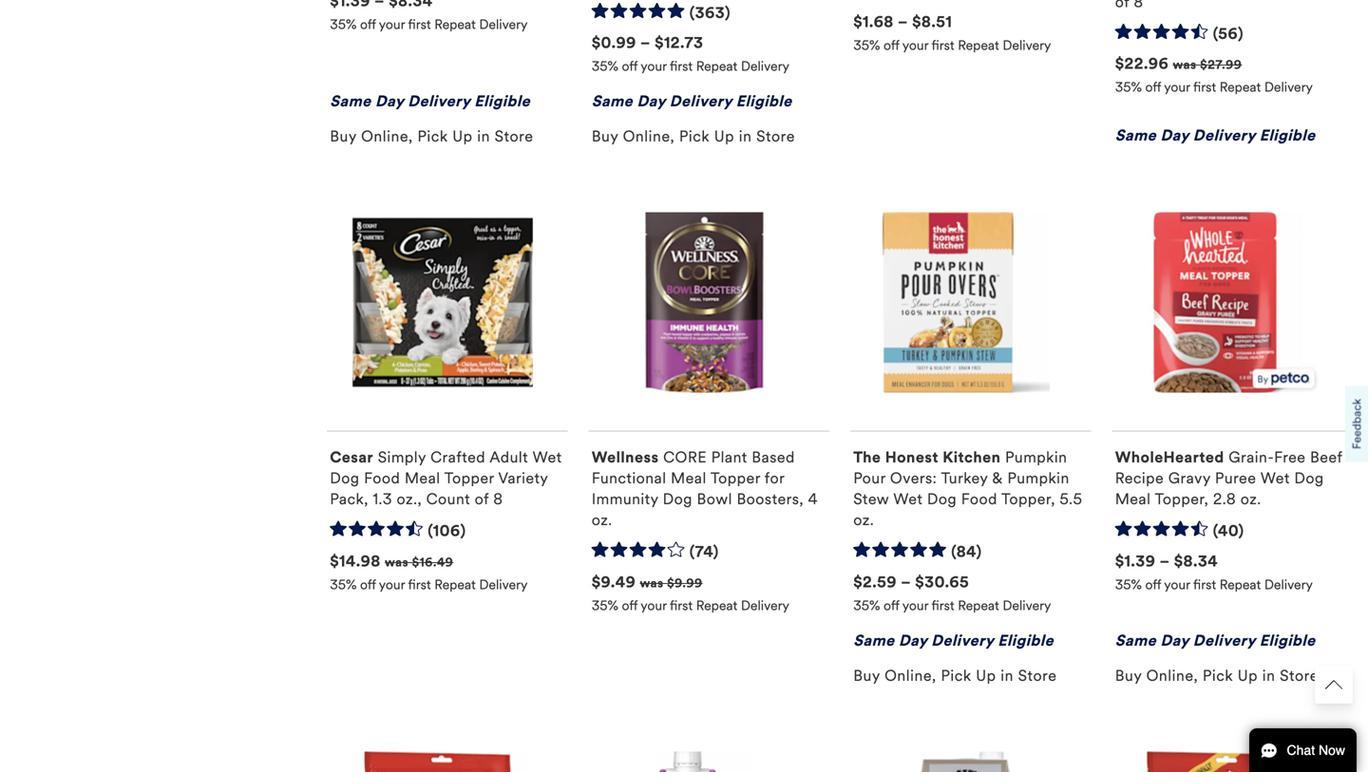 Task type: locate. For each thing, give the bounding box(es) containing it.
scroll to top image
[[1325, 676, 1342, 694]]



Task type: describe. For each thing, give the bounding box(es) containing it.
styled arrow button link
[[1315, 666, 1353, 704]]



Task type: vqa. For each thing, say whether or not it's contained in the screenshot.
Styled arrow button link
yes



